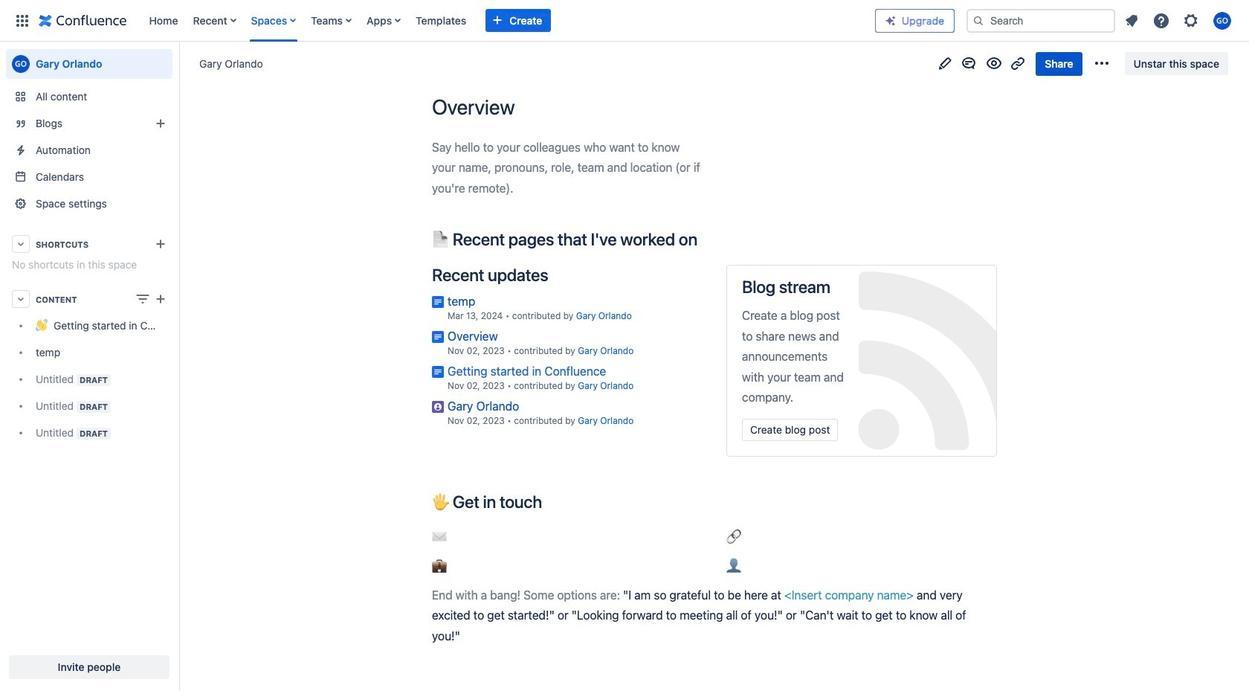 Task type: describe. For each thing, give the bounding box(es) containing it.
more actions image
[[1093, 55, 1111, 73]]

start watching image
[[986, 55, 1004, 73]]

1 vertical spatial copy image
[[541, 492, 559, 510]]

Search field
[[967, 9, 1116, 32]]

help icon image
[[1153, 12, 1171, 29]]

edit this page image
[[937, 55, 955, 73]]

collapse sidebar image
[[162, 49, 195, 79]]

appswitcher icon image
[[13, 12, 31, 29]]

list for appswitcher icon on the left of the page
[[142, 0, 876, 41]]

create a blog image
[[152, 115, 170, 132]]



Task type: locate. For each thing, give the bounding box(es) containing it.
tree
[[6, 312, 173, 446]]

space element
[[0, 42, 179, 691]]

settings icon image
[[1183, 12, 1201, 29]]

1 horizontal spatial list
[[1119, 7, 1241, 34]]

change view image
[[134, 290, 152, 308]]

list for the premium icon
[[1119, 7, 1241, 34]]

notification icon image
[[1123, 12, 1141, 29]]

tree inside space element
[[6, 312, 173, 446]]

1 horizontal spatial copy image
[[696, 230, 714, 248]]

0 horizontal spatial list
[[142, 0, 876, 41]]

None search field
[[967, 9, 1116, 32]]

list
[[142, 0, 876, 41], [1119, 7, 1241, 34]]

0 vertical spatial copy image
[[696, 230, 714, 248]]

banner
[[0, 0, 1250, 42]]

your profile and preferences image
[[1214, 12, 1232, 29]]

copy image
[[696, 230, 714, 248], [541, 492, 559, 510]]

0 horizontal spatial copy image
[[541, 492, 559, 510]]

confluence image
[[39, 12, 127, 29], [39, 12, 127, 29]]

global element
[[9, 0, 876, 41]]

premium image
[[885, 15, 897, 26]]

copy link image
[[1010, 55, 1028, 73]]

search image
[[973, 15, 985, 26]]



Task type: vqa. For each thing, say whether or not it's contained in the screenshot.
"Premium" image
yes



